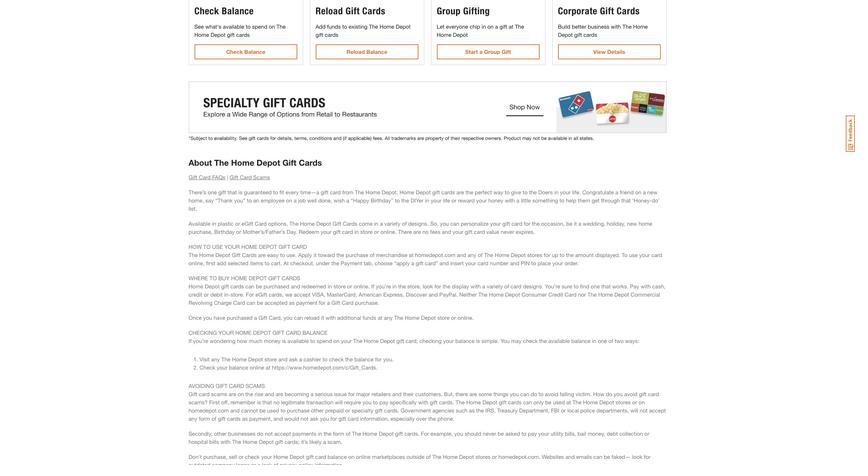 Task type: vqa. For each thing, say whether or not it's contained in the screenshot.


Task type: locate. For each thing, give the bounding box(es) containing it.
one inside checking your home depot gift card balance if you're wondering how much money is available to spend on your the home depot gift card, checking your balance is simple. you may check the available balance in one of two ways:
[[598, 338, 607, 345]]

1 horizontal spatial designs.
[[523, 284, 544, 290]]

scams
[[211, 392, 227, 398]]

1 horizontal spatial group
[[484, 48, 501, 55]]

businesses
[[228, 431, 256, 438]]

store up mastercard,
[[334, 284, 346, 290]]

the inside available in plastic or egift card options, the home depot gift cards come in a variety of designs. so, you can personalize your gift card for the occasion, be it a wedding, holiday, new home purchase, birthday or mother's/father's day. redeem your gift card in store or online. there are no fees and your gift card value never expires.
[[532, 221, 540, 227]]

2 horizontal spatial it
[[574, 221, 577, 227]]

used
[[553, 400, 565, 406], [267, 408, 279, 414]]

stores
[[528, 252, 543, 259], [616, 400, 631, 406], [476, 454, 491, 461]]

check down the see what's available to spend on the home depot gift cards
[[226, 48, 243, 55]]

gift down mastercard,
[[332, 300, 340, 307]]

options,
[[268, 221, 288, 227]]

do up only
[[531, 392, 538, 398]]

depot inside visit any the home depot store and ask a cashier to check the balance for you. check your balance online at https://www.homedepot.com/c/gift_cards.
[[248, 357, 263, 363]]

privacy
[[280, 463, 298, 466]]

online,
[[189, 260, 205, 267]]

a right chip
[[496, 23, 498, 30]]

is right money
[[282, 338, 286, 345]]

check inside visit any the home depot store and ask a cashier to check the balance for you. check your balance online at https://www.homedepot.com/c/gift_cards.
[[200, 365, 215, 371]]

1 vertical spatial for
[[421, 431, 429, 438]]

spend inside the see what's available to spend on the home depot gift cards
[[252, 23, 268, 30]]

start a group gift link
[[437, 44, 540, 59]]

purchase.
[[355, 300, 379, 307]]

you left "have"
[[203, 315, 212, 322]]

0 vertical spatial not
[[640, 408, 648, 414]]

0 horizontal spatial online
[[250, 365, 264, 371]]

home inside where to buy home depot gift cards home depot gift cards can be purchased and redeemed in store or online. if you're in the store, look for the display with a variety of card designs. you're sure to find one that works. pay with cash, credit or debit in-store. for egift cards, we accept visa, mastercard, american express, discover and paypal. neither the home depot consumer credit card nor the home depot commercial revolving charge card can be accepted as payment for a gift card purchase.
[[231, 275, 247, 282]]

funds right add
[[327, 23, 341, 30]]

used up fbi
[[553, 400, 565, 406]]

0 vertical spatial look
[[423, 284, 433, 290]]

0 horizontal spatial other
[[214, 431, 227, 438]]

1 horizontal spatial online
[[356, 454, 371, 461]]

build
[[558, 23, 571, 30]]

1 vertical spatial no
[[274, 400, 280, 406]]

mastercard,
[[327, 292, 357, 298]]

0 vertical spatial accept
[[294, 292, 311, 298]]

1 vertical spatial to
[[210, 275, 217, 282]]

to up https://www.homedepot.com/c/gift_cards.
[[323, 357, 328, 363]]

home inside checking your home depot gift card balance if you're wondering how much money is available to spend on your the home depot gift card, checking your balance is simple. you may check the available balance in one of two ways:
[[364, 338, 379, 345]]

0 vertical spatial no
[[423, 229, 429, 235]]

reward
[[458, 198, 475, 204]]

cards inside where to buy home depot gift cards home depot gift cards can be purchased and redeemed in store or online. if you're in the store, look for the display with a variety of card designs. you're sure to find one that works. pay with cash, credit or debit in-store. for egift cards, we accept visa, mastercard, american express, discover and paypal. neither the home depot consumer credit card nor the home depot commercial revolving charge card can be accepted as payment for a gift card purchase.
[[231, 284, 244, 290]]

in right chip
[[482, 23, 486, 30]]

selected
[[228, 260, 249, 267]]

any down the personalize
[[468, 252, 477, 259]]

0 vertical spatial used
[[553, 400, 565, 406]]

what's
[[205, 23, 222, 30]]

designs. up consumer
[[523, 284, 544, 290]]

any inside the how to use your home depot gift card the home depot gift cards are easy to use. apply it toward the purchase of merchandise at homedepot.com and any of the home depot stores for up to the amount displayed. to use your card online, first add selected items to cart. at checkout, under the payment tab, choose "apply a gift card" and insert your card number and pin to place your order.
[[468, 252, 477, 259]]

2 avoid from the left
[[625, 392, 638, 398]]

how to use your home depot gift card the home depot gift cards are easy to use. apply it toward the purchase of merchandise at homedepot.com and any of the home depot stores for up to the amount displayed. to use your card online, first add selected items to cart. at checkout, under the payment tab, choose "apply a gift card" and insert your card number and pin to place your order.
[[189, 244, 664, 267]]

0 horizontal spatial available
[[223, 23, 244, 30]]

1 vertical spatial check
[[329, 357, 344, 363]]

of
[[402, 221, 407, 227], [370, 252, 375, 259], [478, 252, 483, 259], [505, 284, 509, 290], [609, 338, 614, 345], [212, 416, 216, 423], [346, 431, 351, 438], [426, 454, 431, 461], [274, 463, 278, 466]]

at inside let everyone chip in on a gift at the home depot
[[509, 23, 514, 30]]

to up only
[[539, 392, 544, 398]]

0 vertical spatial spend
[[252, 23, 268, 30]]

variety inside available in plastic or egift card options, the home depot gift cards come in a variety of designs. so, you can personalize your gift card for the occasion, be it a wedding, holiday, new home purchase, birthday or mother's/father's day. redeem your gift card in store or online. there are no fees and your gift card value never expires.
[[385, 221, 401, 227]]

your right use
[[225, 244, 240, 251]]

1 vertical spatial your
[[219, 330, 234, 337]]

0 horizontal spatial check
[[245, 454, 260, 461]]

one up say
[[208, 189, 217, 196]]

on
[[269, 23, 275, 30], [488, 23, 494, 30], [636, 189, 642, 196], [286, 198, 292, 204], [334, 338, 340, 345], [238, 392, 244, 398], [639, 400, 645, 406], [349, 454, 355, 461]]

a left job
[[294, 198, 297, 204]]

0 vertical spatial ask
[[289, 357, 298, 363]]

the left 'rise'
[[246, 392, 253, 398]]

0 vertical spatial other
[[311, 408, 324, 414]]

gift inside avoiding gift card scams gift card scams are on the rise and are becoming a serious issue for major retailers and their customers. but, there are some things you can do to avoid falling victim. how do you avoid gift card scams? first off, remember is that no legitimate transaction will require you to pay speciﬁcally with gift cards. the home depot gift cards can only be used at the home depot stores or on homedepot.com and cannot be used to purchase other prepaid or specialty gift cards. government agencies such as the irs, treasury department, fbi or local police departments, will not accept any form of gift cards as payment, and would not ask you for gift card information, especially over the phone.
[[216, 383, 228, 390]]

or up merchandise
[[374, 229, 379, 235]]

0 horizontal spatial ask
[[289, 357, 298, 363]]

corporate
[[558, 5, 598, 17]]

store inside available in plastic or egift card options, the home depot gift cards come in a variety of designs. so, you can personalize your gift card for the occasion, be it a wedding, holiday, new home purchase, birthday or mother's/father's day. redeem your gift card in store or online. there are no fees and your gift card value never expires.
[[361, 229, 373, 235]]

expires.
[[516, 229, 535, 235]]

2 horizontal spatial accept
[[650, 408, 666, 414]]

mother's/father's
[[243, 229, 285, 235]]

or inside there's one gift that is guaranteed to fit every time—a gift card from the home depot. home depot gift cards are the perfect way to give to the doers in your life. congratulate a friend on a new home, say "thank you" to an employee on a job well done, wish a "happy birthday" to the diyer in your life or reward your honey with a little something to help them get through that 'honey-do' list.
[[452, 198, 457, 204]]

purchase inside avoiding gift card scams gift card scams are on the rise and are becoming a serious issue for major retailers and their customers. but, there are some things you can do to avoid falling victim. how do you avoid gift card scams? first off, remember is that no legitimate transaction will require you to pay speciﬁcally with gift cards. the home depot gift cards can only be used at the home depot stores or on homedepot.com and cannot be used to purchase other prepaid or specialty gift cards. government agencies such as the irs, treasury department, fbi or local police departments, will not accept any form of gift cards as payment, and would not ask you for gift card information, especially over the phone.
[[287, 408, 310, 414]]

check inside visit any the home depot store and ask a cashier to check the balance for you. check your balance online at https://www.homedepot.com/c/gift_cards.
[[329, 357, 344, 363]]

0 vertical spatial online
[[250, 365, 264, 371]]

0 horizontal spatial look
[[423, 284, 433, 290]]

depot up much
[[253, 330, 271, 337]]

one
[[208, 189, 217, 196], [591, 284, 600, 290], [598, 338, 607, 345]]

information,
[[360, 416, 389, 423]]

up
[[552, 252, 559, 259]]

0 horizontal spatial will
[[335, 400, 343, 406]]

start
[[466, 48, 478, 55]]

birthday"
[[371, 198, 394, 204]]

balance
[[456, 338, 475, 345], [572, 338, 591, 345], [355, 357, 374, 363], [229, 365, 248, 371], [328, 454, 347, 461]]

accept inside avoiding gift card scams gift card scams are on the rise and are becoming a serious issue for major retailers and their customers. but, there are some things you can do to avoid falling victim. how do you avoid gift card scams? first off, remember is that no legitimate transaction will require you to pay speciﬁcally with gift cards. the home depot gift cards can only be used at the home depot stores or on homedepot.com and cannot be used to purchase other prepaid or specialty gift cards. government agencies such as the irs, treasury department, fbi or local police departments, will not accept any form of gift cards as payment, and would not ask you for gift card information, especially over the phone.
[[650, 408, 666, 414]]

or right birthday
[[236, 229, 241, 235]]

group inside start a group gift "link"
[[484, 48, 501, 55]]

a inside avoiding gift card scams gift card scams are on the rise and are becoming a serious issue for major retailers and their customers. but, there are some things you can do to avoid falling victim. how do you avoid gift card scams? first off, remember is that no legitimate transaction will require you to pay speciﬁcally with gift cards. the home depot gift cards can only be used at the home depot stores or on homedepot.com and cannot be used to purchase other prepaid or specialty gift cards. government agencies such as the irs, treasury department, fbi or local police departments, will not accept any form of gift cards as payment, and would not ask you for gift card information, especially over the phone.
[[311, 392, 314, 398]]

0 vertical spatial one
[[208, 189, 217, 196]]

home down selected
[[231, 275, 247, 282]]

balance inside don't purchase, sell or check your home depot gift card balance on online marketplaces outside of the home depot stores or homedepot.com. websites and emails can be faked— look for outdated company logos or a lack of privacy policy information.
[[328, 454, 347, 461]]

homedepot.com up the card"
[[415, 252, 456, 259]]

is inside avoiding gift card scams gift card scams are on the rise and are becoming a serious issue for major retailers and their customers. but, there are some things you can do to avoid falling victim. how do you avoid gift card scams? first off, remember is that no legitimate transaction will require you to pay speciﬁcally with gift cards. the home depot gift cards can only be used at the home depot stores or on homedepot.com and cannot be used to purchase other prepaid or specialty gift cards. government agencies such as the irs, treasury department, fbi or local police departments, will not accept any form of gift cards as payment, and would not ask you for gift card information, especially over the phone.
[[257, 400, 261, 406]]

home up how
[[236, 330, 252, 337]]

depot
[[396, 23, 411, 30], [211, 31, 226, 38], [453, 31, 468, 38], [558, 31, 573, 38], [257, 158, 280, 168], [416, 189, 431, 196], [317, 221, 331, 227], [216, 252, 230, 259], [511, 252, 526, 259], [205, 284, 220, 290], [506, 292, 520, 298], [615, 292, 630, 298], [421, 315, 436, 322], [380, 338, 395, 345], [248, 357, 263, 363], [483, 400, 498, 406], [600, 400, 615, 406], [379, 431, 394, 438], [259, 439, 274, 446], [290, 454, 305, 461], [459, 454, 474, 461]]

2 horizontal spatial not
[[640, 408, 648, 414]]

to right way
[[505, 189, 510, 196]]

for left you.
[[375, 357, 382, 363]]

the inside visit any the home depot store and ask a cashier to check the balance for you. check your balance online at https://www.homedepot.com/c/gift_cards.
[[222, 357, 231, 363]]

see what's available to spend on the home depot gift cards
[[195, 23, 286, 38]]

as
[[289, 300, 295, 307], [469, 408, 475, 414], [242, 416, 248, 423]]

on inside checking your home depot gift card balance if you're wondering how much money is available to spend on your the home depot gift card, checking your balance is simple. you may check the available balance in one of two ways:
[[334, 338, 340, 345]]

2 vertical spatial home
[[236, 330, 252, 337]]

you left should
[[455, 431, 464, 438]]

'honey-
[[633, 198, 652, 204]]

or
[[452, 198, 457, 204], [235, 221, 240, 227], [236, 229, 241, 235], [374, 229, 379, 235], [348, 284, 352, 290], [204, 292, 209, 298], [451, 315, 456, 322], [633, 400, 638, 406], [345, 408, 350, 414], [561, 408, 566, 414], [645, 431, 650, 438], [239, 454, 244, 461], [492, 454, 497, 461], [251, 463, 256, 466]]

purchased
[[264, 284, 290, 290], [227, 315, 253, 322]]

0 horizontal spatial variety
[[385, 221, 401, 227]]

to down depot.
[[395, 198, 400, 204]]

on inside let everyone chip in on a gift at the home depot
[[488, 23, 494, 30]]

can inside don't purchase, sell or check your home depot gift card balance on online marketplaces outside of the home depot stores or homedepot.com. websites and emails can be faked— look for outdated company logos or a lack of privacy policy information.
[[594, 454, 603, 461]]

funds down purchase.
[[363, 315, 377, 322]]

if up american
[[372, 284, 375, 290]]

with inside build better business with the home depot gift cards
[[611, 23, 622, 30]]

0 vertical spatial your
[[225, 244, 240, 251]]

cards up store.
[[231, 284, 244, 290]]

card inside avoiding gift card scams gift card scams are on the rise and are becoming a serious issue for major retailers and their customers. but, there are some things you can do to avoid falling victim. how do you avoid gift card scams? first off, remember is that no legitimate transaction will require you to pay speciﬁcally with gift cards. the home depot gift cards can only be used at the home depot stores or on homedepot.com and cannot be used to purchase other prepaid or specialty gift cards. government agencies such as the irs, treasury department, fbi or local police departments, will not accept any form of gift cards as payment, and would not ask you for gift card information, especially over the phone.
[[229, 383, 244, 390]]

card inside checking your home depot gift card balance if you're wondering how much money is available to spend on your the home depot gift card, checking your balance is simple. you may check the available balance in one of two ways:
[[286, 330, 301, 337]]

secondly, other businesses do not accept payments in the form of the home depot gift cards. for example, you should never be asked to pay your utility bills, bail money, debt collection or hospital bills with the home depot gift cards; it's likely a scam.
[[189, 431, 651, 446]]

0 horizontal spatial cards.
[[384, 408, 399, 414]]

card down sure at the right of page
[[565, 292, 577, 298]]

1 horizontal spatial cards.
[[405, 431, 420, 438]]

new up do'
[[648, 189, 658, 196]]

as down the we
[[289, 300, 295, 307]]

the inside the see what's available to spend on the home depot gift cards
[[277, 23, 286, 30]]

homedepot.com down first
[[189, 408, 229, 414]]

pay inside avoiding gift card scams gift card scams are on the rise and are becoming a serious issue for major retailers and their customers. but, there are some things you can do to avoid falling victim. how do you avoid gift card scams? first off, remember is that no legitimate transaction will require you to pay speciﬁcally with gift cards. the home depot gift cards can only be used at the home depot stores or on homedepot.com and cannot be used to purchase other prepaid or specialty gift cards. government agencies such as the irs, treasury department, fbi or local police departments, will not accept any form of gift cards as payment, and would not ask you for gift card information, especially over the phone.
[[380, 400, 389, 406]]

1 horizontal spatial other
[[311, 408, 324, 414]]

0 horizontal spatial purchased
[[227, 315, 253, 322]]

the up https://www.homedepot.com/c/gift_cards.
[[345, 357, 353, 363]]

major
[[357, 392, 370, 398]]

at inside the how to use your home depot gift card the home depot gift cards are easy to use. apply it toward the purchase of merchandise at homedepot.com and any of the home depot stores for up to the amount displayed. to use your card online, first add selected items to cart. at checkout, under the payment tab, choose "apply a gift card" and insert your card number and pin to place your order.
[[409, 252, 414, 259]]

marketplaces
[[372, 454, 405, 461]]

funds
[[327, 23, 341, 30], [363, 315, 377, 322]]

fees
[[431, 229, 441, 235]]

0 vertical spatial if
[[372, 284, 375, 290]]

0 vertical spatial depot
[[259, 244, 277, 251]]

1 vertical spatial purchased
[[227, 315, 253, 322]]

you inside secondly, other businesses do not accept payments in the form of the home depot gift cards. for example, you should never be asked to pay your utility bills, bail money, debt collection or hospital bills with the home depot gift cards; it's likely a scam.
[[455, 431, 464, 438]]

1 vertical spatial online
[[356, 454, 371, 461]]

spend
[[252, 23, 268, 30], [317, 338, 332, 345]]

is up you"
[[239, 189, 243, 196]]

rise
[[255, 392, 264, 398]]

0 vertical spatial cards.
[[439, 400, 454, 406]]

sell
[[229, 454, 237, 461]]

department,
[[520, 408, 550, 414]]

a inside visit any the home depot store and ask a cashier to check the balance for you. check your balance online at https://www.homedepot.com/c/gift_cards.
[[299, 357, 302, 363]]

0 vertical spatial check
[[523, 338, 538, 345]]

it left wedding,
[[574, 221, 577, 227]]

the inside there's one gift that is guaranteed to fit every time—a gift card from the home depot. home depot gift cards are the perfect way to give to the doers in your life. congratulate a friend on a new home, say "thank you" to an employee on a job well done, wish a "happy birthday" to the diyer in your life or reward your honey with a little something to help them get through that 'honey-do' list.
[[355, 189, 364, 196]]

1 vertical spatial home
[[231, 275, 247, 282]]

designs. inside available in plastic or egift card options, the home depot gift cards come in a variety of designs. so, you can personalize your gift card for the occasion, be it a wedding, holiday, new home purchase, birthday or mother's/father's day. redeem your gift card in store or online. there are no fees and your gift card value never expires.
[[409, 221, 429, 227]]

1 horizontal spatial online.
[[381, 229, 397, 235]]

scams?
[[189, 400, 208, 406]]

no
[[423, 229, 429, 235], [274, 400, 280, 406]]

existing
[[349, 23, 368, 30]]

2 vertical spatial check
[[200, 365, 215, 371]]

0 horizontal spatial spend
[[252, 23, 268, 30]]

little
[[521, 198, 531, 204]]

cards.
[[439, 400, 454, 406], [384, 408, 399, 414], [405, 431, 420, 438]]

works.
[[613, 284, 629, 290]]

off,
[[221, 400, 229, 406]]

new left home
[[627, 221, 638, 227]]

1 horizontal spatial not
[[301, 416, 309, 423]]

reload for reload gift cards
[[316, 5, 343, 17]]

the inside build better business with the home depot gift cards
[[623, 23, 632, 30]]

2 vertical spatial as
[[242, 416, 248, 423]]

gift down let everyone chip in on a gift at the home depot on the right
[[502, 48, 511, 55]]

0 horizontal spatial stores
[[476, 454, 491, 461]]

1 vertical spatial stores
[[616, 400, 631, 406]]

2 vertical spatial accept
[[274, 431, 291, 438]]

1 horizontal spatial homedepot.com
[[415, 252, 456, 259]]

that left works.
[[602, 284, 611, 290]]

if
[[372, 284, 375, 290], [189, 338, 192, 345]]

the down toward
[[332, 260, 339, 267]]

form inside secondly, other businesses do not accept payments in the form of the home depot gift cards. for example, you should never be asked to pay your utility bills, bail money, debt collection or hospital bills with the home depot gift cards; it's likely a scam.
[[333, 431, 344, 438]]

home inside available in plastic or egift card options, the home depot gift cards come in a variety of designs. so, you can personalize your gift card for the occasion, be it a wedding, holiday, new home purchase, birthday or mother's/father's day. redeem your gift card in store or online. there are no fees and your gift card value never expires.
[[300, 221, 315, 227]]

choose
[[375, 260, 393, 267]]

1 vertical spatial reload
[[347, 48, 365, 55]]

stores inside the how to use your home depot gift card the home depot gift cards are easy to use. apply it toward the purchase of merchandise at homedepot.com and any of the home depot stores for up to the amount displayed. to use your card online, first add selected items to cart. at checkout, under the payment tab, choose "apply a gift card" and insert your card number and pin to place your order.
[[528, 252, 543, 259]]

to for how
[[203, 244, 211, 251]]

would
[[285, 416, 299, 423]]

0 vertical spatial designs.
[[409, 221, 429, 227]]

accept inside secondly, other businesses do not accept payments in the form of the home depot gift cards. for example, you should never be asked to pay your utility bills, bail money, debt collection or hospital bills with the home depot gift cards; it's likely a scam.
[[274, 431, 291, 438]]

a left wedding,
[[579, 221, 582, 227]]

1 vertical spatial it
[[314, 252, 317, 259]]

you.
[[384, 357, 394, 363]]

1 horizontal spatial used
[[553, 400, 565, 406]]

to left use
[[203, 244, 211, 251]]

2 vertical spatial not
[[265, 431, 273, 438]]

be left 'faked—'
[[604, 454, 611, 461]]

0 horizontal spatial as
[[242, 416, 248, 423]]

irs,
[[486, 408, 496, 414]]

and down cards
[[291, 284, 300, 290]]

ask inside visit any the home depot store and ask a cashier to check the balance for you. check your balance online at https://www.homedepot.com/c/gift_cards.
[[289, 357, 298, 363]]

1 vertical spatial will
[[631, 408, 639, 414]]

group gifting
[[437, 5, 490, 17]]

2 vertical spatial one
[[598, 338, 607, 345]]

2 vertical spatial check
[[245, 454, 260, 461]]

cards. down especially
[[405, 431, 420, 438]]

0 horizontal spatial purchase
[[287, 408, 310, 414]]

balance down the see what's available to spend on the home depot gift cards
[[245, 48, 266, 55]]

one inside where to buy home depot gift cards home depot gift cards can be purchased and redeemed in store or online. if you're in the store, look for the display with a variety of card designs. you're sure to find one that works. pay with cash, credit or debit in-store. for egift cards, we accept visa, mastercard, american express, discover and paypal. neither the home depot consumer credit card nor the home depot commercial revolving charge card can be accepted as payment for a gift card purchase.
[[591, 284, 600, 290]]

at inside avoiding gift card scams gift card scams are on the rise and are becoming a serious issue for major retailers and their customers. but, there are some things you can do to avoid falling victim. how do you avoid gift card scams? first off, remember is that no legitimate transaction will require you to pay speciﬁcally with gift cards. the home depot gift cards can only be used at the home depot stores or on homedepot.com and cannot be used to purchase other prepaid or specialty gift cards. government agencies such as the irs, treasury department, fbi or local police departments, will not accept any form of gift cards as payment, and would not ask you for gift card information, especially over the phone.
[[567, 400, 571, 406]]

1 horizontal spatial variety
[[487, 284, 503, 290]]

egift left cards,
[[256, 292, 267, 298]]

of up there
[[402, 221, 407, 227]]

1 horizontal spatial purchase
[[346, 252, 369, 259]]

homedepot.com inside avoiding gift card scams gift card scams are on the rise and are becoming a serious issue for major retailers and their customers. but, there are some things you can do to avoid falling victim. how do you avoid gift card scams? first off, remember is that no legitimate transaction will require you to pay speciﬁcally with gift cards. the home depot gift cards can only be used at the home depot stores or on homedepot.com and cannot be used to purchase other prepaid or specialty gift cards. government agencies such as the irs, treasury department, fbi or local police departments, will not accept any form of gift cards as payment, and would not ask you for gift card information, especially over the phone.
[[189, 408, 229, 414]]

gifting
[[463, 5, 490, 17]]

0 vertical spatial online.
[[381, 229, 397, 235]]

depot inside checking your home depot gift card balance if you're wondering how much money is available to spend on your the home depot gift card, checking your balance is simple. you may check the available balance in one of two ways:
[[380, 338, 395, 345]]

to inside checking your home depot gift card balance if you're wondering how much money is available to spend on your the home depot gift card, checking your balance is simple. you may check the available balance in one of two ways:
[[311, 338, 315, 345]]

gift inside build better business with the home depot gift cards
[[575, 31, 582, 38]]

cards inside available in plastic or egift card options, the home depot gift cards come in a variety of designs. so, you can personalize your gift card for the occasion, be it a wedding, holiday, new home purchase, birthday or mother's/father's day. redeem your gift card in store or online. there are no fees and your gift card value never expires.
[[343, 221, 358, 227]]

view details link
[[558, 44, 661, 59]]

other up the bills
[[214, 431, 227, 438]]

never
[[501, 229, 515, 235], [483, 431, 497, 438]]

gift down wish
[[333, 221, 342, 227]]

1 vertical spatial homedepot.com
[[189, 408, 229, 414]]

1 vertical spatial form
[[333, 431, 344, 438]]

0 vertical spatial purchase
[[346, 252, 369, 259]]

with down customers.
[[419, 400, 429, 406]]

0 vertical spatial as
[[289, 300, 295, 307]]

0 vertical spatial you're
[[376, 284, 391, 290]]

money
[[264, 338, 281, 345]]

1 horizontal spatial egift
[[256, 292, 267, 298]]

0 horizontal spatial not
[[265, 431, 273, 438]]

of inside where to buy home depot gift cards home depot gift cards can be purchased and redeemed in store or online. if you're in the store, look for the display with a variety of card designs. you're sure to find one that works. pay with cash, credit or debit in-store. for egift cards, we accept visa, mastercard, american express, discover and paypal. neither the home depot consumer credit card nor the home depot commercial revolving charge card can be accepted as payment for a gift card purchase.
[[505, 284, 509, 290]]

cards. up especially
[[384, 408, 399, 414]]

the inside available in plastic or egift card options, the home depot gift cards come in a variety of designs. so, you can personalize your gift card for the occasion, be it a wedding, holiday, new home purchase, birthday or mother's/father's day. redeem your gift card in store or online. there are no fees and your gift card value never expires.
[[290, 221, 299, 227]]

1 horizontal spatial accept
[[294, 292, 311, 298]]

speciﬁcally
[[390, 400, 417, 406]]

purchase, inside available in plastic or egift card options, the home depot gift cards come in a variety of designs. so, you can personalize your gift card for the occasion, be it a wedding, holiday, new home purchase, birthday or mother's/father's day. redeem your gift card in store or online. there are no fees and your gift card value never expires.
[[189, 229, 213, 235]]

0 horizontal spatial no
[[274, 400, 280, 406]]

1 vertical spatial card
[[286, 330, 301, 337]]

in up likely
[[318, 431, 323, 438]]

0 horizontal spatial do
[[257, 431, 264, 438]]

for down visa,
[[319, 300, 326, 307]]

if inside checking your home depot gift card balance if you're wondering how much money is available to spend on your the home depot gift card, checking your balance is simple. you may check the available balance in one of two ways:
[[189, 338, 192, 345]]

purchase
[[346, 252, 369, 259], [287, 408, 310, 414]]

cards inside add funds to existing the home depot gift cards
[[325, 31, 339, 38]]

1 horizontal spatial form
[[333, 431, 344, 438]]

help
[[566, 198, 577, 204]]

are inside available in plastic or egift card options, the home depot gift cards come in a variety of designs. so, you can personalize your gift card for the occasion, be it a wedding, holiday, new home purchase, birthday or mother's/father's day. redeem your gift card in store or online. there are no fees and your gift card value never expires.
[[414, 229, 421, 235]]

gift
[[279, 244, 291, 251], [269, 275, 280, 282], [273, 330, 285, 337], [216, 383, 228, 390]]

a right display
[[483, 284, 486, 290]]

to down balance
[[311, 338, 315, 345]]

0 horizontal spatial accept
[[274, 431, 291, 438]]

0 vertical spatial pay
[[380, 400, 389, 406]]

cards. down but,
[[439, 400, 454, 406]]

birthday
[[214, 229, 235, 235]]

1 vertical spatial used
[[267, 408, 279, 414]]

homedepot.com inside the how to use your home depot gift card the home depot gift cards are easy to use. apply it toward the purchase of merchandise at homedepot.com and any of the home depot stores for up to the amount displayed. to use your card online, first add selected items to cart. at checkout, under the payment tab, choose "apply a gift card" and insert your card number and pin to place your order.
[[415, 252, 456, 259]]

0 vertical spatial never
[[501, 229, 515, 235]]

0 horizontal spatial new
[[627, 221, 638, 227]]

gift inside add funds to existing the home depot gift cards
[[316, 31, 324, 38]]

balance for check balance
[[245, 48, 266, 55]]

and left the pin
[[511, 260, 520, 267]]

can inside available in plastic or egift card options, the home depot gift cards come in a variety of designs. so, you can personalize your gift card for the occasion, be it a wedding, holiday, new home purchase, birthday or mother's/father's day. redeem your gift card in store or online. there are no fees and your gift card value never expires.
[[451, 221, 460, 227]]

https://www.homedepot.com/c/gift_cards.
[[272, 365, 378, 371]]

american
[[359, 292, 382, 298]]

stores inside don't purchase, sell or check your home depot gift card balance on online marketplaces outside of the home depot stores or homedepot.com. websites and emails can be faked— look for outdated company logos or a lack of privacy policy information.
[[476, 454, 491, 461]]

cards inside the how to use your home depot gift card the home depot gift cards are easy to use. apply it toward the purchase of merchandise at homedepot.com and any of the home depot stores for up to the amount displayed. to use your card online, first add selected items to cart. at checkout, under the payment tab, choose "apply a gift card" and insert your card number and pin to place your order.
[[242, 252, 257, 259]]

home inside the see what's available to spend on the home depot gift cards
[[195, 31, 209, 38]]

but,
[[444, 392, 454, 398]]

a right "start"
[[480, 48, 483, 55]]

if inside where to buy home depot gift cards home depot gift cards can be purchased and redeemed in store or online. if you're in the store, look for the display with a variety of card designs. you're sure to find one that works. pay with cash, credit or debit in-store. for egift cards, we accept visa, mastercard, american express, discover and paypal. neither the home depot consumer credit card nor the home depot commercial revolving charge card can be accepted as payment for a gift card purchase.
[[372, 284, 375, 290]]

reload balance
[[347, 48, 388, 55]]

you"
[[234, 198, 246, 204]]

pay inside secondly, other businesses do not accept payments in the form of the home depot gift cards. for example, you should never be asked to pay your utility bills, bail money, debt collection or hospital bills with the home depot gift cards; it's likely a scam.
[[528, 431, 537, 438]]

gift
[[346, 5, 360, 17], [600, 5, 615, 17], [502, 48, 511, 55], [283, 158, 297, 168], [189, 174, 197, 181], [230, 174, 239, 181], [333, 221, 342, 227], [232, 252, 241, 259], [332, 300, 340, 307], [259, 315, 267, 322], [189, 392, 197, 398]]

never inside secondly, other businesses do not accept payments in the form of the home depot gift cards. for example, you should never be asked to pay your utility bills, bail money, debt collection or hospital bills with the home depot gift cards; it's likely a scam.
[[483, 431, 497, 438]]

fit
[[280, 189, 284, 196]]

your right checking in the bottom of the page
[[443, 338, 454, 345]]

online up scams
[[250, 365, 264, 371]]

store.
[[231, 292, 245, 298]]

check balance
[[195, 5, 254, 17], [226, 48, 266, 55]]

with inside there's one gift that is guaranteed to fit every time—a gift card from the home depot. home depot gift cards are the perfect way to give to the doers in your life. congratulate a friend on a new home, say "thank you" to an employee on a job well done, wish a "happy birthday" to the diyer in your life or reward your honey with a little something to help them get through that 'honey-do' list.
[[505, 198, 515, 204]]

you inside available in plastic or egift card options, the home depot gift cards come in a variety of designs. so, you can personalize your gift card for the occasion, be it a wedding, holiday, new home purchase, birthday or mother's/father's day. redeem your gift card in store or online. there are no fees and your gift card value never expires.
[[440, 221, 449, 227]]

occasion,
[[542, 221, 565, 227]]

there
[[398, 229, 412, 235]]

reload inside 'link'
[[347, 48, 365, 55]]

0 horizontal spatial pay
[[380, 400, 389, 406]]

gift inside avoiding gift card scams gift card scams are on the rise and are becoming a serious issue for major retailers and their customers. but, there are some things you can do to avoid falling victim. how do you avoid gift card scams? first off, remember is that no legitimate transaction will require you to pay speciﬁcally with gift cards. the home depot gift cards can only be used at the home depot stores or on homedepot.com and cannot be used to purchase other prepaid or specialty gift cards. government agencies such as the irs, treasury department, fbi or local police departments, will not accept any form of gift cards as payment, and would not ask you for gift card information, especially over the phone.
[[189, 392, 197, 398]]

you're
[[545, 284, 561, 290]]

a inside the how to use your home depot gift card the home depot gift cards are easy to use. apply it toward the purchase of merchandise at homedepot.com and any of the home depot stores for up to the amount displayed. to use your card online, first add selected items to cart. at checkout, under the payment tab, choose "apply a gift card" and insert your card number and pin to place your order.
[[412, 260, 415, 267]]

pay down retailers
[[380, 400, 389, 406]]

1 horizontal spatial reload
[[347, 48, 365, 55]]

homedepot.com.
[[499, 454, 541, 461]]

any right visit
[[211, 357, 220, 363]]

you right things in the right of the page
[[510, 392, 519, 398]]

be inside secondly, other businesses do not accept payments in the form of the home depot gift cards. for example, you should never be asked to pay your utility bills, bail money, debt collection or hospital bills with the home depot gift cards; it's likely a scam.
[[498, 431, 504, 438]]

0 horizontal spatial group
[[437, 5, 461, 17]]

of down first
[[212, 416, 216, 423]]

variety up there
[[385, 221, 401, 227]]

on inside the see what's available to spend on the home depot gift cards
[[269, 23, 275, 30]]

1 vertical spatial check balance
[[226, 48, 266, 55]]

to for where
[[210, 275, 217, 282]]

0 vertical spatial new
[[648, 189, 658, 196]]

0 vertical spatial stores
[[528, 252, 543, 259]]

to left find
[[574, 284, 579, 290]]

pay right asked
[[528, 431, 537, 438]]

redeem
[[299, 229, 319, 235]]

outside
[[407, 454, 425, 461]]

gift inside the how to use your home depot gift card the home depot gift cards are easy to use. apply it toward the purchase of merchandise at homedepot.com and any of the home depot stores for up to the amount displayed. to use your card online, first add selected items to cart. at checkout, under the payment tab, choose "apply a gift card" and insert your card number and pin to place your order.
[[416, 260, 424, 267]]

1 vertical spatial accept
[[650, 408, 666, 414]]

gift up 'scams?'
[[189, 392, 197, 398]]

balance up the see what's available to spend on the home depot gift cards
[[222, 5, 254, 17]]

0 horizontal spatial online.
[[354, 284, 370, 290]]

honey
[[489, 198, 504, 204]]

new inside available in plastic or egift card options, the home depot gift cards come in a variety of designs. so, you can personalize your gift card for the occasion, be it a wedding, holiday, new home purchase, birthday or mother's/father's day. redeem your gift card in store or online. there are no fees and your gift card value never expires.
[[627, 221, 638, 227]]

0 horizontal spatial reload
[[316, 5, 343, 17]]

1 vertical spatial you're
[[193, 338, 208, 345]]

cards up life
[[442, 189, 455, 196]]

banner image
[[189, 82, 667, 142]]

better
[[572, 23, 587, 30]]

to left cart.
[[265, 260, 270, 267]]

card up mother's/father's at the left of the page
[[255, 221, 267, 227]]

your inside visit any the home depot store and ask a cashier to check the balance for you. check your balance online at https://www.homedepot.com/c/gift_cards.
[[217, 365, 228, 371]]

let
[[437, 23, 445, 30]]

1 vertical spatial designs.
[[523, 284, 544, 290]]

you're inside where to buy home depot gift cards home depot gift cards can be purchased and redeemed in store or online. if you're in the store, look for the display with a variety of card designs. you're sure to find one that works. pay with cash, credit or debit in-store. for egift cards, we accept visa, mastercard, american express, discover and paypal. neither the home depot consumer credit card nor the home depot commercial revolving charge card can be accepted as payment for a gift card purchase.
[[376, 284, 391, 290]]

reload down add funds to existing the home depot gift cards
[[347, 48, 365, 55]]

insert
[[451, 260, 464, 267]]

you down prepaid
[[320, 416, 329, 423]]

to up at
[[280, 252, 285, 259]]

spend up the check balance link on the left of page
[[252, 23, 268, 30]]

hospital
[[189, 439, 208, 446]]

egift up mother's/father's at the left of the page
[[242, 221, 254, 227]]

don't
[[189, 454, 202, 461]]

any up secondly,
[[189, 416, 197, 423]]

faked—
[[612, 454, 631, 461]]

it right reload
[[321, 315, 324, 322]]

balance for reload gift cards
[[367, 48, 388, 55]]

to inside add funds to existing the home depot gift cards
[[343, 23, 347, 30]]

1 vertical spatial look
[[633, 454, 643, 461]]

with right the business
[[611, 23, 622, 30]]

the inside let everyone chip in on a gift at the home depot
[[515, 23, 524, 30]]

0 horizontal spatial for
[[246, 292, 254, 298]]



Task type: describe. For each thing, give the bounding box(es) containing it.
1 vertical spatial check
[[226, 48, 243, 55]]

order.
[[565, 260, 579, 267]]

depot inside where to buy home depot gift cards home depot gift cards can be purchased and redeemed in store or online. if you're in the store, look for the display with a variety of card designs. you're sure to find one that works. pay with cash, credit or debit in-store. for egift cards, we accept visa, mastercard, american express, discover and paypal. neither the home depot consumer credit card nor the home depot commercial revolving charge card can be accepted as payment for a gift card purchase.
[[249, 275, 267, 282]]

have
[[214, 315, 225, 322]]

to right the pin
[[532, 260, 537, 267]]

the up paypal.
[[443, 284, 451, 290]]

much
[[249, 338, 263, 345]]

purchased inside where to buy home depot gift cards home depot gift cards can be purchased and redeemed in store or online. if you're in the store, look for the display with a variety of card designs. you're sure to find one that works. pay with cash, credit or debit in-store. for egift cards, we accept visa, mastercard, american express, discover and paypal. neither the home depot consumer credit card nor the home depot commercial revolving charge card can be accepted as payment for a gift card purchase.
[[264, 284, 290, 290]]

your right use
[[640, 252, 650, 259]]

feedback link image
[[847, 115, 856, 152]]

to up little
[[523, 189, 528, 196]]

of inside avoiding gift card scams gift card scams are on the rise and are becoming a serious issue for major retailers and their customers. but, there are some things you can do to avoid falling victim. how do you avoid gift card scams? first off, remember is that no legitimate transaction will require you to pay speciﬁcally with gift cards. the home depot gift cards can only be used at the home depot stores or on homedepot.com and cannot be used to purchase other prepaid or specialty gift cards. government agencies such as the irs, treasury department, fbi or local police departments, will not accept any form of gift cards as payment, and would not ask you for gift card information, especially over the phone.
[[212, 416, 216, 423]]

of inside available in plastic or egift card options, the home depot gift cards come in a variety of designs. so, you can personalize your gift card for the occasion, be it a wedding, holiday, new home purchase, birthday or mother's/father's day. redeem your gift card in store or online. there are no fees and your gift card value never expires.
[[402, 221, 407, 227]]

consumer
[[522, 292, 547, 298]]

once you have purchased a gift card, you can reload it with additional funds at any the home depot store or online.
[[189, 315, 474, 322]]

of right outside at the bottom of the page
[[426, 454, 431, 461]]

guaranteed
[[244, 189, 272, 196]]

card,
[[269, 315, 282, 322]]

be down the "items"
[[256, 284, 262, 290]]

gift inside "link"
[[502, 48, 511, 55]]

something
[[533, 198, 558, 204]]

a up 'honey-
[[643, 189, 646, 196]]

to left an
[[247, 198, 252, 204]]

websites
[[542, 454, 564, 461]]

|
[[227, 174, 228, 181]]

life.
[[573, 189, 581, 196]]

your inside secondly, other businesses do not accept payments in the form of the home depot gift cards. for example, you should never be asked to pay your utility bills, bail money, debt collection or hospital bills with the home depot gift cards; it's likely a scam.
[[539, 431, 549, 438]]

first
[[209, 400, 220, 406]]

ask inside avoiding gift card scams gift card scams are on the rise and are becoming a serious issue for major retailers and their customers. but, there are some things you can do to avoid falling victim. how do you avoid gift card scams? first off, remember is that no legitimate transaction will require you to pay speciﬁcally with gift cards. the home depot gift cards can only be used at the home depot stores or on homedepot.com and cannot be used to purchase other prepaid or specialty gift cards. government agencies such as the irs, treasury department, fbi or local police departments, will not accept any form of gift cards as payment, and would not ask you for gift card information, especially over the phone.
[[310, 416, 319, 423]]

in down ""happy"
[[355, 229, 359, 235]]

payment
[[341, 260, 362, 267]]

2 horizontal spatial online.
[[458, 315, 474, 322]]

1 horizontal spatial available
[[288, 338, 309, 345]]

or right 'plastic'
[[235, 221, 240, 227]]

check inside don't purchase, sell or check your home depot gift card balance on online marketplaces outside of the home depot stores or homedepot.com. websites and emails can be faked— look for outdated company logos or a lack of privacy policy information.
[[245, 454, 260, 461]]

online inside don't purchase, sell or check your home depot gift card balance on online marketplaces outside of the home depot stores or homedepot.com. websites and emails can be faked— look for outdated company logos or a lack of privacy policy information.
[[356, 454, 371, 461]]

cards up businesses
[[227, 416, 241, 423]]

gift inside the how to use your home depot gift card the home depot gift cards are easy to use. apply it toward the purchase of merchandise at homedepot.com and any of the home depot stores for up to the amount displayed. to use your card online, first add selected items to cart. at checkout, under the payment tab, choose "apply a gift card" and insert your card number and pin to place your order.
[[232, 252, 241, 259]]

do inside secondly, other businesses do not accept payments in the form of the home depot gift cards. for example, you should never be asked to pay your utility bills, bail money, debt collection or hospital bills with the home depot gift cards; it's likely a scam.
[[257, 431, 264, 438]]

1 vertical spatial cards.
[[384, 408, 399, 414]]

in-
[[224, 292, 231, 298]]

how
[[237, 338, 247, 345]]

with up commercial
[[641, 284, 651, 290]]

scam.
[[328, 439, 343, 446]]

or right logos
[[251, 463, 256, 466]]

a inside don't purchase, sell or check your home depot gift card balance on online marketplaces outside of the home depot stores or homedepot.com. websites and emails can be faked— look for outdated company logos or a lack of privacy policy information.
[[258, 463, 261, 466]]

2 horizontal spatial available
[[549, 338, 570, 345]]

your up "value"
[[491, 221, 501, 227]]

0 vertical spatial check balance
[[195, 5, 254, 17]]

about the home depot gift cards
[[189, 158, 322, 168]]

1 horizontal spatial funds
[[363, 315, 377, 322]]

your down up
[[553, 260, 564, 267]]

fbi
[[552, 408, 560, 414]]

gift inside available in plastic or egift card options, the home depot gift cards come in a variety of designs. so, you can personalize your gift card for the occasion, be it a wedding, holiday, new home purchase, birthday or mother's/father's day. redeem your gift card in store or online. there are no fees and your gift card value never expires.
[[333, 221, 342, 227]]

online. inside where to buy home depot gift cards home depot gift cards can be purchased and redeemed in store or online. if you're in the store, look for the display with a variety of card designs. you're sure to find one that works. pay with cash, credit or debit in-store. for egift cards, we accept visa, mastercard, american express, discover and paypal. neither the home depot consumer credit card nor the home depot commercial revolving charge card can be accepted as payment for a gift card purchase.
[[354, 284, 370, 290]]

cannot
[[241, 408, 258, 414]]

additional
[[337, 315, 361, 322]]

never inside available in plastic or egift card options, the home depot gift cards come in a variety of designs. so, you can personalize your gift card for the occasion, be it a wedding, holiday, new home purchase, birthday or mother's/father's day. redeem your gift card in store or online. there are no fees and your gift card value never expires.
[[501, 229, 515, 235]]

be up payment,
[[260, 408, 266, 414]]

a up the once you have purchased a gift card, you can reload it with additional funds at any the home depot store or online.
[[327, 300, 330, 307]]

how
[[594, 392, 605, 398]]

in right doers
[[555, 189, 559, 196]]

accept inside where to buy home depot gift cards home depot gift cards can be purchased and redeemed in store or online. if you're in the store, look for the display with a variety of card designs. you're sure to find one that works. pay with cash, credit or debit in-store. for egift cards, we accept visa, mastercard, american express, discover and paypal. neither the home depot consumer credit card nor the home depot commercial revolving charge card can be accepted as payment for a gift card purchase.
[[294, 292, 311, 298]]

and inside visit any the home depot store and ask a cashier to check the balance for you. check your balance online at https://www.homedepot.com/c/gift_cards.
[[279, 357, 288, 363]]

retailers
[[372, 392, 391, 398]]

or right fbi
[[561, 408, 566, 414]]

1 horizontal spatial do
[[531, 392, 538, 398]]

for inside where to buy home depot gift cards home depot gift cards can be purchased and redeemed in store or online. if you're in the store, look for the display with a variety of card designs. you're sure to find one that works. pay with cash, credit or debit in-store. for egift cards, we accept visa, mastercard, american express, discover and paypal. neither the home depot consumer credit card nor the home depot commercial revolving charge card can be accepted as payment for a gift card purchase.
[[246, 292, 254, 298]]

card"
[[425, 260, 438, 267]]

a left little
[[517, 198, 520, 204]]

not inside secondly, other businesses do not accept payments in the form of the home depot gift cards. for example, you should never be asked to pay your utility bills, bail money, debt collection or hospital bills with the home depot gift cards; it's likely a scam.
[[265, 431, 273, 438]]

with left additional
[[326, 315, 336, 322]]

corporate gift cards
[[558, 5, 640, 17]]

your up the help
[[561, 189, 571, 196]]

of right 'lack'
[[274, 463, 278, 466]]

gift inside where to buy home depot gift cards home depot gift cards can be purchased and redeemed in store or online. if you're in the store, look for the display with a variety of card designs. you're sure to find one that works. pay with cash, credit or debit in-store. for egift cards, we accept visa, mastercard, american express, discover and paypal. neither the home depot consumer credit card nor the home depot commercial revolving charge card can be accepted as payment for a gift card purchase.
[[221, 284, 229, 290]]

you up departments,
[[614, 392, 623, 398]]

wish
[[334, 198, 345, 204]]

cashier
[[304, 357, 321, 363]]

that inside avoiding gift card scams gift card scams are on the rise and are becoming a serious issue for major retailers and their customers. but, there are some things you can do to avoid falling victim. how do you avoid gift card scams? first off, remember is that no legitimate transaction will require you to pay speciﬁcally with gift cards. the home depot gift cards can only be used at the home depot stores or on homedepot.com and cannot be used to purchase other prepaid or specialty gift cards. government agencies such as the irs, treasury department, fbi or local police departments, will not accept any form of gift cards as payment, and would not ask you for gift card information, especially over the phone.
[[263, 400, 272, 406]]

with up neither
[[471, 284, 481, 290]]

local
[[568, 408, 579, 414]]

and up insert
[[457, 252, 466, 259]]

at inside visit any the home depot store and ask a cashier to check the balance for you. check your balance online at https://www.homedepot.com/c/gift_cards.
[[266, 365, 271, 371]]

and left 'would'
[[274, 416, 283, 423]]

home inside build better business with the home depot gift cards
[[634, 23, 648, 30]]

depot inside the see what's available to spend on the home depot gift cards
[[211, 31, 226, 38]]

"apply
[[394, 260, 410, 267]]

store inside visit any the home depot store and ask a cashier to check the balance for you. check your balance online at https://www.homedepot.com/c/gift_cards.
[[265, 357, 277, 363]]

card down mastercard,
[[342, 300, 354, 307]]

your down the personalize
[[453, 229, 464, 235]]

view
[[594, 48, 606, 55]]

variety inside where to buy home depot gift cards home depot gift cards can be purchased and redeemed in store or online. if you're in the store, look for the display with a variety of card designs. you're sure to find one that works. pay with cash, credit or debit in-store. for egift cards, we accept visa, mastercard, american express, discover and paypal. neither the home depot consumer credit card nor the home depot commercial revolving charge card can be accepted as payment for a gift card purchase.
[[487, 284, 503, 290]]

neither
[[460, 292, 477, 298]]

add funds to existing the home depot gift cards
[[316, 23, 411, 38]]

gift up existing
[[346, 5, 360, 17]]

payments
[[293, 431, 317, 438]]

lack
[[262, 463, 272, 466]]

or up mastercard,
[[348, 284, 352, 290]]

card left 'faqs'
[[199, 174, 211, 181]]

1 vertical spatial as
[[469, 408, 475, 414]]

cards up existing
[[363, 5, 386, 17]]

to left the help
[[560, 198, 565, 204]]

do'
[[652, 198, 660, 204]]

your right the "redeem"
[[321, 229, 332, 235]]

be right only
[[546, 400, 552, 406]]

you're inside checking your home depot gift card balance if you're wondering how much money is available to spend on your the home depot gift card, checking your balance is simple. you may check the available balance in one of two ways:
[[193, 338, 208, 345]]

your right insert
[[466, 260, 476, 267]]

as inside where to buy home depot gift cards home depot gift cards can be purchased and redeemed in store or online. if you're in the store, look for the display with a variety of card designs. you're sure to find one that works. pay with cash, credit or debit in-store. for egift cards, we accept visa, mastercard, american express, discover and paypal. neither the home depot consumer credit card nor the home depot commercial revolving charge card can be accepted as payment for a gift card purchase.
[[289, 300, 295, 307]]

gift up the business
[[600, 5, 615, 17]]

gift inside checking your home depot gift card balance if you're wondering how much money is available to spend on your the home depot gift card, checking your balance is simple. you may check the available balance in one of two ways:
[[397, 338, 404, 345]]

gift left 'card,'
[[259, 315, 267, 322]]

that down friend
[[622, 198, 631, 204]]

company
[[212, 463, 235, 466]]

phone.
[[438, 416, 455, 423]]

that up you"
[[228, 189, 237, 196]]

likely
[[310, 439, 322, 446]]

find
[[581, 284, 590, 290]]

your inside checking your home depot gift card balance if you're wondering how much money is available to spend on your the home depot gift card, checking your balance is simple. you may check the available balance in one of two ways:
[[219, 330, 234, 337]]

to inside where to buy home depot gift cards home depot gift cards can be purchased and redeemed in store or online. if you're in the store, look for the display with a variety of card designs. you're sure to find one that works. pay with cash, credit or debit in-store. for egift cards, we accept visa, mastercard, american express, discover and paypal. neither the home depot consumer credit card nor the home depot commercial revolving charge card can be accepted as payment for a gift card purchase.
[[574, 284, 579, 290]]

is left 'simple.'
[[476, 338, 480, 345]]

any down express,
[[384, 315, 393, 322]]

start a group gift
[[466, 48, 511, 55]]

redeemed
[[302, 284, 326, 290]]

there's
[[189, 189, 206, 196]]

home inside let everyone chip in on a gift at the home depot
[[437, 31, 452, 38]]

depot inside build better business with the home depot gift cards
[[558, 31, 573, 38]]

list.
[[189, 206, 197, 212]]

funds inside add funds to existing the home depot gift cards
[[327, 23, 341, 30]]

merchandise
[[376, 252, 408, 259]]

there's one gift that is guaranteed to fit every time—a gift card from the home depot. home depot gift cards are the perfect way to give to the doers in your life. congratulate a friend on a new home, say "thank you" to an employee on a job well done, wish a "happy birthday" to the diyer in your life or reward your honey with a little something to help them get through that 'honey-do' list.
[[189, 189, 662, 212]]

that inside where to buy home depot gift cards home depot gift cards can be purchased and redeemed in store or online. if you're in the store, look for the display with a variety of card designs. you're sure to find one that works. pay with cash, credit or debit in-store. for egift cards, we accept visa, mastercard, american express, discover and paypal. neither the home depot consumer credit card nor the home depot commercial revolving charge card can be accepted as payment for a gift card purchase.
[[602, 284, 611, 290]]

of down the personalize
[[478, 252, 483, 259]]

look inside don't purchase, sell or check your home depot gift card balance on online marketplaces outside of the home depot stores or homedepot.com. websites and emails can be faked— look for outdated company logos or a lack of privacy policy information.
[[633, 454, 643, 461]]

or left the homedepot.com.
[[492, 454, 497, 461]]

store down paypal.
[[438, 315, 450, 322]]

see
[[195, 23, 204, 30]]

home inside checking your home depot gift card balance if you're wondering how much money is available to spend on your the home depot gift card, checking your balance is simple. you may check the available balance in one of two ways:
[[236, 330, 252, 337]]

debit
[[211, 292, 223, 298]]

issue
[[334, 392, 347, 398]]

paypal.
[[440, 292, 458, 298]]

are inside there's one gift that is guaranteed to fit every time—a gift card from the home depot. home depot gift cards are the perfect way to give to the doers in your life. congratulate a friend on a new home, say "thank you" to an employee on a job well done, wish a "happy birthday" to the diyer in your life or reward your honey with a little something to help them get through that 'honey-do' list.
[[457, 189, 464, 196]]

or up logos
[[239, 454, 244, 461]]

your down perfect
[[477, 198, 487, 204]]

for down prepaid
[[331, 416, 337, 423]]

and inside available in plastic or egift card options, the home depot gift cards come in a variety of designs. so, you can personalize your gift card for the occasion, be it a wedding, holiday, new home purchase, birthday or mother's/father's day. redeem your gift card in store or online. there are no fees and your gift card value never expires.
[[442, 229, 451, 235]]

the inside don't purchase, sell or check your home depot gift card balance on online marketplaces outside of the home depot stores or homedepot.com. websites and emails can be faked— look for outdated company logos or a lack of privacy policy information.
[[433, 454, 442, 461]]

reload for reload balance
[[347, 48, 365, 55]]

prepaid
[[325, 408, 344, 414]]

your down additional
[[341, 338, 352, 345]]

0 vertical spatial check
[[195, 5, 219, 17]]

time—a
[[301, 189, 319, 196]]

a left friend
[[616, 189, 619, 196]]

in right come
[[374, 221, 379, 227]]

cash,
[[653, 284, 666, 290]]

home inside visit any the home depot store and ask a cashier to check the balance for you. check your balance online at https://www.homedepot.com/c/gift_cards.
[[232, 357, 247, 363]]

the inside secondly, other businesses do not accept payments in the form of the home depot gift cards. for example, you should never be asked to pay your utility bills, bail money, debt collection or hospital bills with the home depot gift cards; it's likely a scam.
[[324, 431, 332, 438]]

other inside avoiding gift card scams gift card scams are on the rise and are becoming a serious issue for major retailers and their customers. but, there are some things you can do to avoid falling victim. how do you avoid gift card scams? first off, remember is that no legitimate transaction will require you to pay speciﬁcally with gift cards. the home depot gift cards can only be used at the home depot stores or on homedepot.com and cannot be used to purchase other prepaid or specialty gift cards. government agencies such as the irs, treasury department, fbi or local police departments, will not accept any form of gift cards as payment, and would not ask you for gift card information, especially over the phone.
[[311, 408, 324, 414]]

and up the speciﬁcally
[[393, 392, 402, 398]]

a right come
[[380, 221, 383, 227]]

the up reward
[[466, 189, 474, 196]]

or inside secondly, other businesses do not accept payments in the form of the home depot gift cards. for example, you should never be asked to pay your utility bills, bail money, debt collection or hospital bills with the home depot gift cards; it's likely a scam.
[[645, 431, 650, 438]]

payment
[[296, 300, 318, 307]]

toward
[[318, 252, 335, 259]]

gift right |
[[230, 174, 239, 181]]

in right the diyer at the top of page
[[425, 198, 430, 204]]

card,
[[406, 338, 418, 345]]

utility
[[551, 431, 564, 438]]

the right over
[[429, 416, 436, 423]]

to down retailers
[[373, 400, 378, 406]]

business
[[588, 23, 610, 30]]

for inside the how to use your home depot gift card the home depot gift cards are easy to use. apply it toward the purchase of merchandise at homedepot.com and any of the home depot stores for up to the amount displayed. to use your card online, first add selected items to cart. at checkout, under the payment tab, choose "apply a gift card" and insert your card number and pin to place your order.
[[544, 252, 551, 259]]

a left 'card,'
[[254, 315, 257, 322]]

the up express,
[[399, 284, 406, 290]]

of inside secondly, other businesses do not accept payments in the form of the home depot gift cards. for example, you should never be asked to pay your utility bills, bail money, debt collection or hospital bills with the home depot gift cards; it's likely a scam.
[[346, 431, 351, 438]]

the inside checking your home depot gift card balance if you're wondering how much money is available to spend on your the home depot gift card, checking your balance is simple. you may check the available balance in one of two ways:
[[354, 338, 363, 345]]

gift inside let everyone chip in on a gift at the home depot
[[500, 23, 508, 30]]

only
[[534, 400, 544, 406]]

online inside visit any the home depot store and ask a cashier to check the balance for you. check your balance online at https://www.homedepot.com/c/gift_cards.
[[250, 365, 264, 371]]

collection
[[620, 431, 643, 438]]

in up express,
[[393, 284, 397, 290]]

of inside checking your home depot gift card balance if you're wondering how much money is available to spend on your the home depot gift card, checking your balance is simple. you may check the available balance in one of two ways:
[[609, 338, 614, 345]]

some
[[479, 392, 492, 398]]

for inside secondly, other businesses do not accept payments in the form of the home depot gift cards. for example, you should never be asked to pay your utility bills, bail money, debt collection or hospital bills with the home depot gift cards; it's likely a scam.
[[421, 431, 429, 438]]

cards. inside secondly, other businesses do not accept payments in the form of the home depot gift cards. for example, you should never be asked to pay your utility bills, bail money, debt collection or hospital bills with the home depot gift cards; it's likely a scam.
[[405, 431, 420, 438]]

1 horizontal spatial it
[[321, 315, 324, 322]]

check balance link
[[195, 44, 297, 59]]

you down major
[[363, 400, 372, 406]]

be left the accepted
[[257, 300, 263, 307]]

0 vertical spatial will
[[335, 400, 343, 406]]

in inside secondly, other businesses do not accept payments in the form of the home depot gift cards. for example, you should never be asked to pay your utility bills, bail money, debt collection or hospital bills with the home depot gift cards; it's likely a scam.
[[318, 431, 323, 438]]

the left irs, at bottom right
[[477, 408, 484, 414]]

egift inside where to buy home depot gift cards home depot gift cards can be purchased and redeemed in store or online. if you're in the store, look for the display with a variety of card designs. you're sure to find one that works. pay with cash, credit or debit in-store. for egift cards, we accept visa, mastercard, american express, discover and paypal. neither the home depot consumer credit card nor the home depot commercial revolving charge card can be accepted as payment for a gift card purchase.
[[256, 292, 267, 298]]

2 horizontal spatial do
[[606, 392, 613, 398]]

first
[[206, 260, 215, 267]]

items
[[250, 260, 263, 267]]

simple.
[[482, 338, 499, 345]]

view details
[[594, 48, 626, 55]]

your left life
[[431, 198, 442, 204]]

0 vertical spatial group
[[437, 5, 461, 17]]

the left the diyer at the top of page
[[402, 198, 409, 204]]

the up 'payment'
[[337, 252, 344, 259]]

depot inside let everyone chip in on a gift at the home depot
[[453, 31, 468, 38]]

stores inside avoiding gift card scams gift card scams are on the rise and are becoming a serious issue for major retailers and their customers. but, there are some things you can do to avoid falling victim. how do you avoid gift card scams? first off, remember is that no legitimate transaction will require you to pay speciﬁcally with gift cards. the home depot gift cards can only be used at the home depot stores or on homedepot.com and cannot be used to purchase other prepaid or specialty gift cards. government agencies such as the irs, treasury department, fbi or local police departments, will not accept any form of gift cards as payment, and would not ask you for gift card information, especially over the phone.
[[616, 400, 631, 406]]

charge
[[214, 300, 232, 307]]

2 horizontal spatial cards.
[[439, 400, 454, 406]]

every
[[286, 189, 299, 196]]

and right 'rise'
[[265, 392, 274, 398]]

you right 'card,'
[[284, 315, 293, 322]]

in inside checking your home depot gift card balance if you're wondering how much money is available to spend on your the home depot gift card, checking your balance is simple. you may check the available balance in one of two ways:
[[593, 338, 597, 345]]

done,
[[319, 198, 332, 204]]

treasury
[[498, 408, 518, 414]]

"thank
[[215, 198, 233, 204]]

the up little
[[530, 189, 537, 196]]

card down store.
[[233, 300, 245, 307]]

over
[[417, 416, 427, 423]]

bills
[[210, 439, 219, 446]]

1 avoid from the left
[[545, 392, 559, 398]]

under
[[316, 260, 330, 267]]

them
[[578, 198, 591, 204]]

gift up every
[[283, 158, 297, 168]]

cards up treasury
[[508, 400, 522, 406]]

be inside don't purchase, sell or check your home depot gift card balance on online marketplaces outside of the home depot stores or homedepot.com. websites and emails can be faked— look for outdated company logos or a lack of privacy policy information.
[[604, 454, 611, 461]]

and inside don't purchase, sell or check your home depot gift card balance on online marketplaces outside of the home depot stores or homedepot.com. websites and emails can be faked— look for outdated company logos or a lack of privacy policy information.
[[566, 454, 575, 461]]

home inside add funds to existing the home depot gift cards
[[380, 23, 395, 30]]

in up mastercard,
[[328, 284, 332, 290]]

and left paypal.
[[429, 292, 438, 298]]

cards up build better business with the home depot gift cards
[[617, 5, 640, 17]]

or up revolving
[[204, 292, 209, 298]]

of up tab,
[[370, 252, 375, 259]]

available
[[189, 221, 211, 227]]

purchase inside the how to use your home depot gift card the home depot gift cards are easy to use. apply it toward the purchase of merchandise at homedepot.com and any of the home depot stores for up to the amount displayed. to use your card online, first add selected items to cart. at checkout, under the payment tab, choose "apply a gift card" and insert your card number and pin to place your order.
[[346, 252, 369, 259]]

for up paypal.
[[435, 284, 441, 290]]

new inside there's one gift that is guaranteed to fit every time—a gift card from the home depot. home depot gift cards are the perfect way to give to the doers in your life. congratulate a friend on a new home, say "thank you" to an employee on a job well done, wish a "happy birthday" to the diyer in your life or reward your honey with a little something to help them get through that 'honey-do' list.
[[648, 189, 658, 196]]

depot inside there's one gift that is guaranteed to fit every time—a gift card from the home depot. home depot gift cards are the perfect way to give to the doers in your life. congratulate a friend on a new home, say "thank you" to an employee on a job well done, wish a "happy birthday" to the diyer in your life or reward your honey with a little something to help them get through that 'honey-do' list.
[[416, 189, 431, 196]]

or down "require"
[[345, 408, 350, 414]]

day.
[[287, 229, 297, 235]]

in left 'plastic'
[[212, 221, 216, 227]]

revolving
[[189, 300, 213, 307]]

once
[[189, 315, 202, 322]]

gift inside where to buy home depot gift cards home depot gift cards can be purchased and redeemed in store or online. if you're in the store, look for the display with a variety of card designs. you're sure to find one that works. pay with cash, credit or debit in-store. for egift cards, we accept visa, mastercard, american express, discover and paypal. neither the home depot consumer credit card nor the home depot commercial revolving charge card can be accepted as payment for a gift card purchase.
[[269, 275, 280, 282]]

victim.
[[576, 392, 592, 398]]

form inside avoiding gift card scams gift card scams are on the rise and are becoming a serious issue for major retailers and their customers. but, there are some things you can do to avoid falling victim. how do you avoid gift card scams? first off, remember is that no legitimate transaction will require you to pay speciﬁcally with gift cards. the home depot gift cards can only be used at the home depot stores or on homedepot.com and cannot be used to purchase other prepaid or specialty gift cards. government agencies such as the irs, treasury department, fbi or local police departments, will not accept any form of gift cards as payment, and would not ask you for gift card information, especially over the phone.
[[199, 416, 210, 423]]

be inside available in plastic or egift card options, the home depot gift cards come in a variety of designs. so, you can personalize your gift card for the occasion, be it a wedding, holiday, new home purchase, birthday or mother's/father's day. redeem your gift card in store or online. there are no fees and your gift card value never expires.
[[567, 221, 573, 227]]

friend
[[620, 189, 634, 196]]

ways:
[[626, 338, 640, 345]]

to inside visit any the home depot store and ask a cashier to check the balance for you. check your balance online at https://www.homedepot.com/c/gift_cards.
[[323, 357, 328, 363]]

cards,
[[269, 292, 284, 298]]

online. inside available in plastic or egift card options, the home depot gift cards come in a variety of designs. so, you can personalize your gift card for the occasion, be it a wedding, holiday, new home purchase, birthday or mother's/father's day. redeem your gift card in store or online. there are no fees and your gift card value never expires.
[[381, 229, 397, 235]]

easy
[[267, 252, 279, 259]]

gift up there's
[[189, 174, 197, 181]]

card inside don't purchase, sell or check your home depot gift card balance on online marketplaces outside of the home depot stores or homedepot.com. websites and emails can be faked— look for outdated company logos or a lack of privacy policy information.
[[316, 454, 326, 461]]

card inside available in plastic or egift card options, the home depot gift cards come in a variety of designs. so, you can personalize your gift card for the occasion, be it a wedding, holiday, new home purchase, birthday or mother's/father's day. redeem your gift card in store or online. there are no fees and your gift card value never expires.
[[255, 221, 267, 227]]



